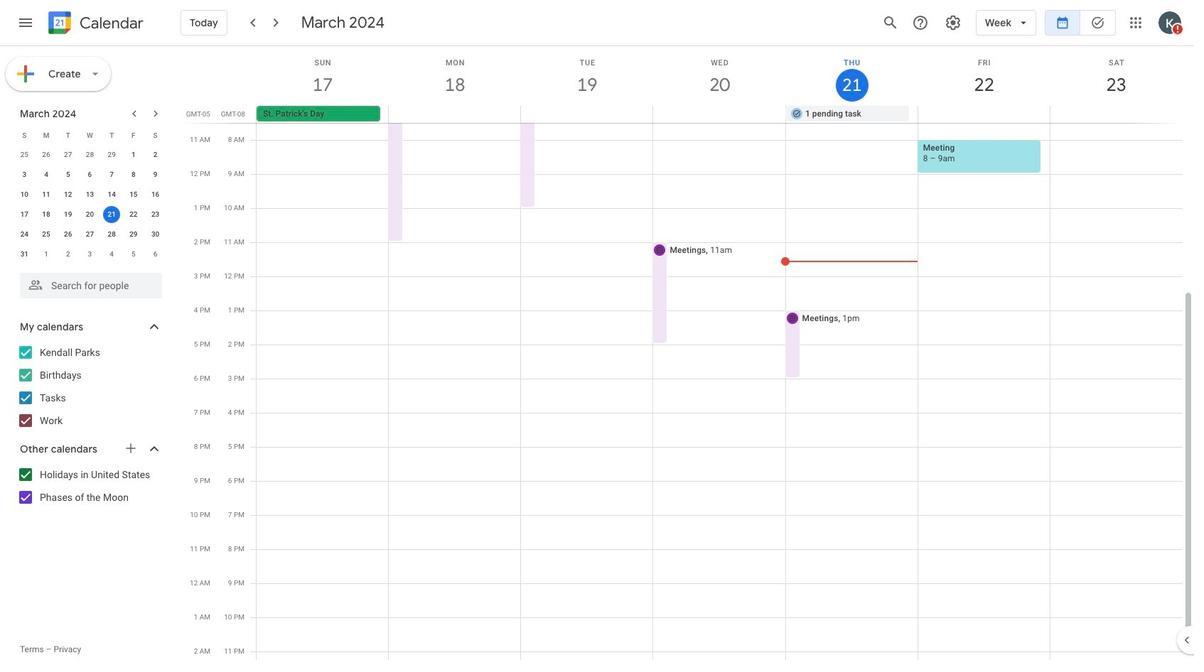 Task type: describe. For each thing, give the bounding box(es) containing it.
25 element
[[38, 226, 55, 243]]

17 element
[[16, 206, 33, 223]]

heading inside calendar element
[[77, 15, 144, 32]]

27 element
[[81, 226, 98, 243]]

31 element
[[16, 246, 33, 263]]

3 element
[[16, 166, 33, 183]]

10 element
[[16, 186, 33, 203]]

cell inside march 2024 grid
[[101, 205, 123, 225]]

30 element
[[147, 226, 164, 243]]

april 5 element
[[125, 246, 142, 263]]

1 element
[[125, 146, 142, 164]]

march 2024 grid
[[14, 125, 166, 264]]

settings menu image
[[945, 14, 962, 31]]

my calendars list
[[3, 341, 176, 432]]

21, today element
[[103, 206, 120, 223]]

20 element
[[81, 206, 98, 223]]

6 element
[[81, 166, 98, 183]]

8 element
[[125, 166, 142, 183]]

february 29 element
[[103, 146, 120, 164]]

19 element
[[60, 206, 77, 223]]

15 element
[[125, 186, 142, 203]]

7 element
[[103, 166, 120, 183]]

february 26 element
[[38, 146, 55, 164]]



Task type: locate. For each thing, give the bounding box(es) containing it.
18 element
[[38, 206, 55, 223]]

None search field
[[0, 267, 176, 299]]

other calendars list
[[3, 464, 176, 509]]

row group
[[14, 145, 166, 264]]

12 element
[[60, 186, 77, 203]]

2 element
[[147, 146, 164, 164]]

february 25 element
[[16, 146, 33, 164]]

9 element
[[147, 166, 164, 183]]

grid
[[182, 46, 1194, 660]]

april 6 element
[[147, 246, 164, 263]]

add other calendars image
[[124, 441, 138, 456]]

april 4 element
[[103, 246, 120, 263]]

calendar element
[[45, 9, 144, 40]]

february 27 element
[[60, 146, 77, 164]]

11 element
[[38, 186, 55, 203]]

24 element
[[16, 226, 33, 243]]

cell
[[389, 106, 521, 123], [521, 106, 653, 123], [653, 106, 786, 123], [918, 106, 1050, 123], [1050, 106, 1182, 123], [101, 205, 123, 225]]

16 element
[[147, 186, 164, 203]]

29 element
[[125, 226, 142, 243]]

row
[[250, 106, 1194, 123], [14, 125, 166, 145], [14, 145, 166, 165], [14, 165, 166, 185], [14, 185, 166, 205], [14, 205, 166, 225], [14, 225, 166, 245], [14, 245, 166, 264]]

14 element
[[103, 186, 120, 203]]

4 element
[[38, 166, 55, 183]]

13 element
[[81, 186, 98, 203]]

april 3 element
[[81, 246, 98, 263]]

february 28 element
[[81, 146, 98, 164]]

22 element
[[125, 206, 142, 223]]

heading
[[77, 15, 144, 32]]

april 2 element
[[60, 246, 77, 263]]

23 element
[[147, 206, 164, 223]]

5 element
[[60, 166, 77, 183]]

main drawer image
[[17, 14, 34, 31]]

28 element
[[103, 226, 120, 243]]

april 1 element
[[38, 246, 55, 263]]

Search for people text field
[[28, 273, 154, 299]]

26 element
[[60, 226, 77, 243]]



Task type: vqa. For each thing, say whether or not it's contained in the screenshot.
5 element
yes



